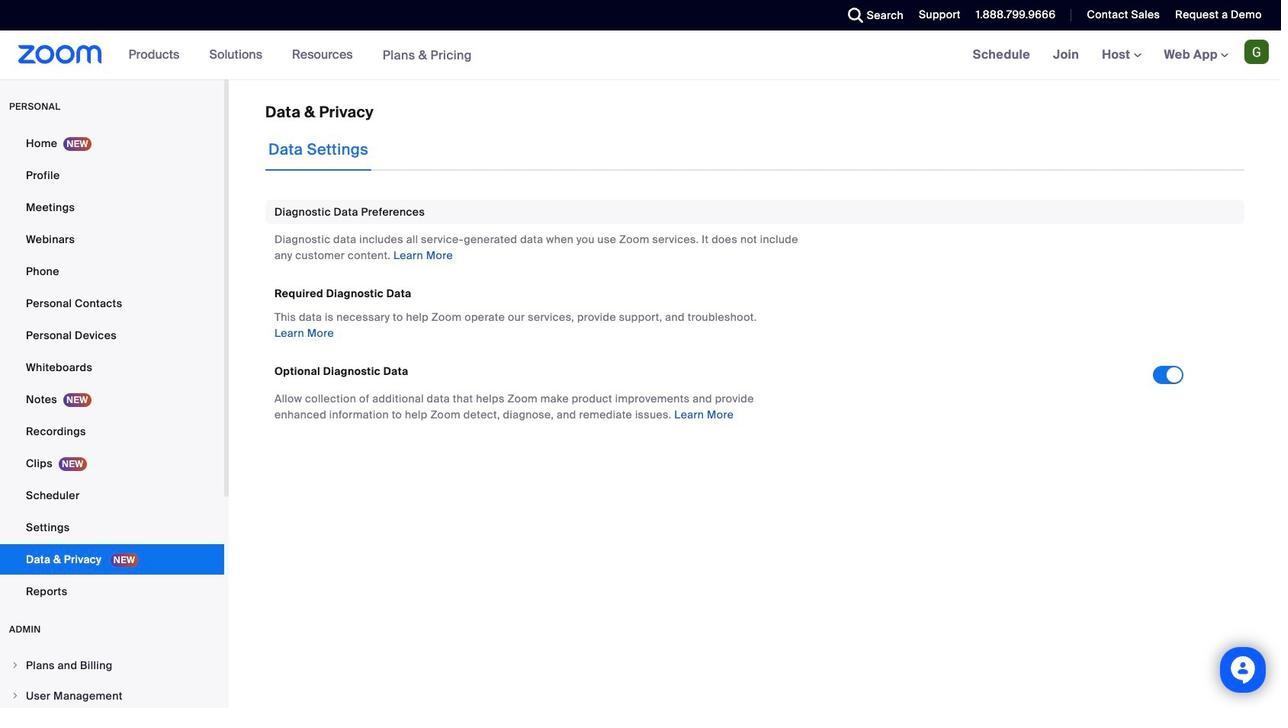 Task type: vqa. For each thing, say whether or not it's contained in the screenshot.
2nd Only from the bottom
no



Task type: describe. For each thing, give the bounding box(es) containing it.
right image
[[11, 692, 20, 701]]

zoom logo image
[[18, 45, 102, 64]]

profile picture image
[[1245, 40, 1269, 64]]



Task type: locate. For each thing, give the bounding box(es) containing it.
2 menu item from the top
[[0, 682, 224, 709]]

right image
[[11, 661, 20, 671]]

banner
[[0, 31, 1282, 80]]

1 menu item from the top
[[0, 652, 224, 681]]

0 vertical spatial menu item
[[0, 652, 224, 681]]

personal menu menu
[[0, 128, 224, 609]]

1 vertical spatial menu item
[[0, 682, 224, 709]]

meetings navigation
[[962, 31, 1282, 80]]

admin menu menu
[[0, 652, 224, 709]]

product information navigation
[[117, 31, 484, 80]]

menu item
[[0, 652, 224, 681], [0, 682, 224, 709]]

tab
[[265, 128, 372, 171]]



